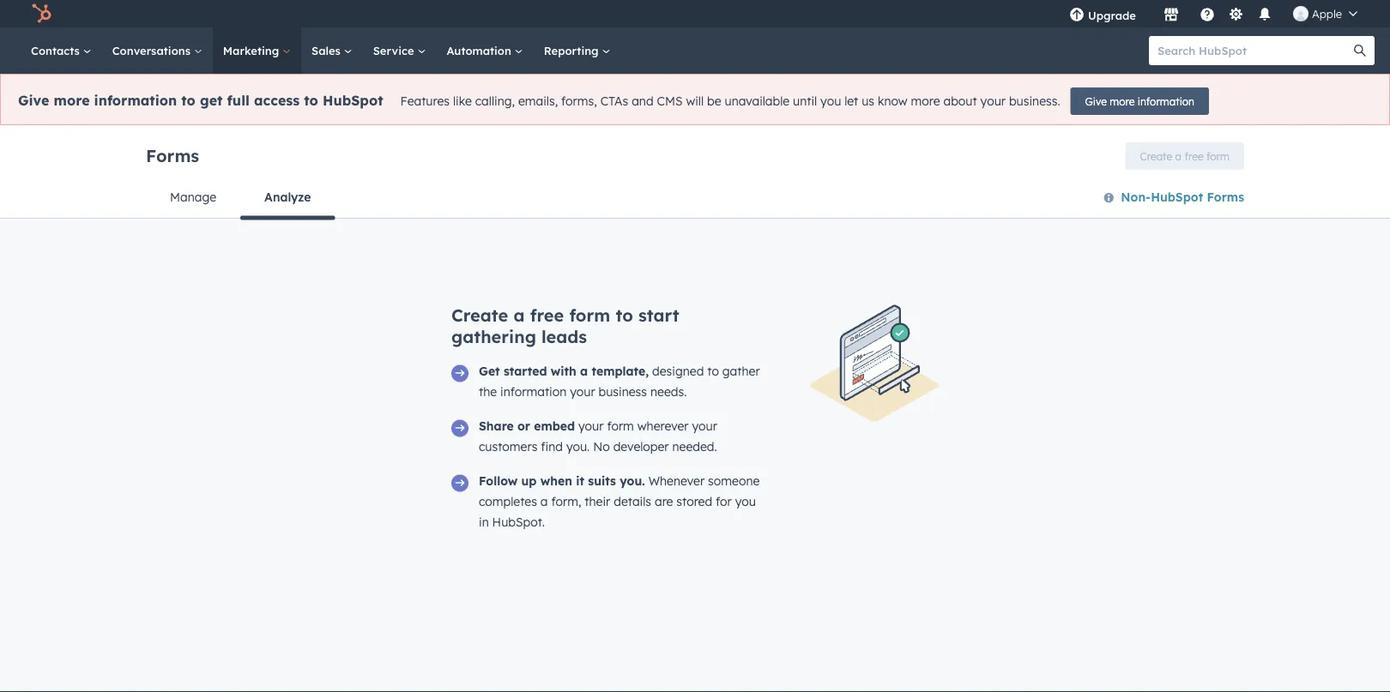 Task type: locate. For each thing, give the bounding box(es) containing it.
emails,
[[518, 94, 558, 109]]

a
[[1175, 150, 1182, 163], [514, 305, 525, 326], [580, 364, 588, 379], [541, 494, 548, 509]]

form inside create a free form button
[[1207, 150, 1230, 163]]

manage
[[170, 190, 216, 205]]

features
[[400, 94, 450, 109]]

give for give more information to get full access to hubspot
[[18, 92, 49, 109]]

1 horizontal spatial information
[[500, 384, 567, 400]]

embed
[[534, 419, 575, 434]]

analyze
[[264, 190, 311, 205]]

started
[[504, 364, 547, 379]]

form inside create a free form to start gathering leads
[[569, 305, 610, 326]]

hubspot
[[323, 92, 383, 109]]

get started with a template,
[[479, 364, 649, 379]]

forms inside button
[[1207, 189, 1244, 204]]

stored
[[677, 494, 712, 509]]

information inside designed to gather the information your business needs.
[[500, 384, 567, 400]]

1 horizontal spatial give
[[1085, 95, 1107, 108]]

to left gather
[[707, 364, 719, 379]]

search image
[[1354, 45, 1366, 57]]

a inside whenever someone completes a form, their details are stored for you in hubspot.
[[541, 494, 548, 509]]

navigation containing manage
[[146, 177, 335, 220]]

know
[[878, 94, 908, 109]]

a left form,
[[541, 494, 548, 509]]

more
[[54, 92, 90, 109], [911, 94, 940, 109], [1110, 95, 1135, 108]]

more up create a free form button
[[1110, 95, 1135, 108]]

form up no
[[607, 419, 634, 434]]

1 vertical spatial form
[[569, 305, 610, 326]]

0 horizontal spatial free
[[530, 305, 564, 326]]

analyze button
[[240, 177, 335, 220]]

until
[[793, 94, 817, 109]]

give right business.
[[1085, 95, 1107, 108]]

navigation
[[146, 177, 335, 220]]

1 horizontal spatial more
[[911, 94, 940, 109]]

designed
[[652, 364, 704, 379]]

template,
[[592, 364, 649, 379]]

1 horizontal spatial create
[[1140, 150, 1173, 163]]

create up non‑hubspot
[[1140, 150, 1173, 163]]

give more information
[[1085, 95, 1195, 108]]

us
[[862, 94, 875, 109]]

give
[[18, 92, 49, 109], [1085, 95, 1107, 108]]

you.
[[566, 439, 590, 454], [620, 474, 645, 489]]

developer
[[613, 439, 669, 454]]

more for give more information
[[1110, 95, 1135, 108]]

information up create a free form
[[1138, 95, 1195, 108]]

give down the contacts
[[18, 92, 49, 109]]

when
[[540, 474, 572, 489]]

give inside give more information link
[[1085, 95, 1107, 108]]

0 horizontal spatial give
[[18, 92, 49, 109]]

to left 'get'
[[181, 92, 196, 109]]

full
[[227, 92, 250, 109]]

1 vertical spatial you
[[735, 494, 756, 509]]

2 horizontal spatial more
[[1110, 95, 1135, 108]]

your inside designed to gather the information your business needs.
[[570, 384, 595, 400]]

create inside button
[[1140, 150, 1173, 163]]

1 vertical spatial create
[[451, 305, 508, 326]]

needs.
[[650, 384, 687, 400]]

you inside whenever someone completes a form, their details are stored for you in hubspot.
[[735, 494, 756, 509]]

you right for
[[735, 494, 756, 509]]

contacts
[[31, 43, 83, 58]]

information for give more information to get full access to hubspot
[[94, 92, 177, 109]]

with
[[551, 364, 577, 379]]

get
[[200, 92, 223, 109]]

your up needed.
[[692, 419, 717, 434]]

create
[[1140, 150, 1173, 163], [451, 305, 508, 326]]

follow
[[479, 474, 518, 489]]

1 vertical spatial forms
[[1207, 189, 1244, 204]]

form
[[1207, 150, 1230, 163], [569, 305, 610, 326], [607, 419, 634, 434]]

0 horizontal spatial you.
[[566, 439, 590, 454]]

1 horizontal spatial you
[[821, 94, 841, 109]]

forms up manage
[[146, 145, 199, 166]]

free inside create a free form to start gathering leads
[[530, 305, 564, 326]]

hubspot.
[[492, 515, 545, 530]]

settings image
[[1229, 7, 1244, 23]]

form up non‑hubspot forms
[[1207, 150, 1230, 163]]

information
[[94, 92, 177, 109], [1138, 95, 1195, 108], [500, 384, 567, 400]]

to right access
[[304, 92, 318, 109]]

create up get
[[451, 305, 508, 326]]

bob builder image
[[1293, 6, 1309, 21]]

1 horizontal spatial free
[[1185, 150, 1204, 163]]

conversations link
[[102, 27, 213, 74]]

1 vertical spatial free
[[530, 305, 564, 326]]

the
[[479, 384, 497, 400]]

you
[[821, 94, 841, 109], [735, 494, 756, 509]]

give for give more information
[[1085, 95, 1107, 108]]

1 horizontal spatial you.
[[620, 474, 645, 489]]

0 vertical spatial forms
[[146, 145, 199, 166]]

settings link
[[1226, 5, 1247, 23]]

and
[[632, 94, 654, 109]]

in
[[479, 515, 489, 530]]

forms inside banner
[[146, 145, 199, 166]]

share or embed
[[479, 419, 575, 434]]

0 horizontal spatial information
[[94, 92, 177, 109]]

2 horizontal spatial information
[[1138, 95, 1195, 108]]

a up non‑hubspot forms
[[1175, 150, 1182, 163]]

designed to gather the information your business needs.
[[479, 364, 760, 400]]

you. up details on the bottom of the page
[[620, 474, 645, 489]]

create for create a free form to start gathering leads
[[451, 305, 508, 326]]

search button
[[1346, 36, 1375, 65]]

2 vertical spatial form
[[607, 419, 634, 434]]

free inside create a free form button
[[1185, 150, 1204, 163]]

form for create a free form
[[1207, 150, 1230, 163]]

0 vertical spatial you
[[821, 94, 841, 109]]

their
[[585, 494, 610, 509]]

gathering
[[451, 326, 536, 348]]

0 horizontal spatial more
[[54, 92, 90, 109]]

0 vertical spatial form
[[1207, 150, 1230, 163]]

0 horizontal spatial create
[[451, 305, 508, 326]]

more down contacts link
[[54, 92, 90, 109]]

wherever
[[637, 419, 689, 434]]

free up the with
[[530, 305, 564, 326]]

notifications image
[[1257, 8, 1273, 23]]

form up get started with a template, in the bottom of the page
[[569, 305, 610, 326]]

menu containing apple
[[1057, 0, 1370, 27]]

free
[[1185, 150, 1204, 163], [530, 305, 564, 326]]

reporting
[[544, 43, 602, 58]]

0 vertical spatial you.
[[566, 439, 590, 454]]

non‑hubspot forms
[[1121, 189, 1244, 204]]

more right know on the top right
[[911, 94, 940, 109]]

free for create a free form
[[1185, 150, 1204, 163]]

a inside button
[[1175, 150, 1182, 163]]

to left start
[[616, 305, 633, 326]]

menu item
[[1148, 0, 1152, 27]]

0 vertical spatial free
[[1185, 150, 1204, 163]]

start
[[639, 305, 679, 326]]

a left leads on the left
[[514, 305, 525, 326]]

a inside create a free form to start gathering leads
[[514, 305, 525, 326]]

forms down create a free form button
[[1207, 189, 1244, 204]]

1 horizontal spatial forms
[[1207, 189, 1244, 204]]

free up non‑hubspot forms
[[1185, 150, 1204, 163]]

whenever
[[648, 474, 705, 489]]

0 vertical spatial create
[[1140, 150, 1173, 163]]

you. left no
[[566, 439, 590, 454]]

create a free form
[[1140, 150, 1230, 163]]

ctas
[[601, 94, 628, 109]]

information for give more information
[[1138, 95, 1195, 108]]

to
[[181, 92, 196, 109], [304, 92, 318, 109], [616, 305, 633, 326], [707, 364, 719, 379]]

0 horizontal spatial forms
[[146, 145, 199, 166]]

information down 'conversations'
[[94, 92, 177, 109]]

create for create a free form
[[1140, 150, 1173, 163]]

forms
[[146, 145, 199, 166], [1207, 189, 1244, 204]]

menu
[[1057, 0, 1370, 27]]

marketplaces button
[[1153, 0, 1189, 27]]

service
[[373, 43, 417, 58]]

information down started
[[500, 384, 567, 400]]

you left the let
[[821, 94, 841, 109]]

create inside create a free form to start gathering leads
[[451, 305, 508, 326]]

0 horizontal spatial you
[[735, 494, 756, 509]]

your down get started with a template, in the bottom of the page
[[570, 384, 595, 400]]

leads
[[542, 326, 587, 348]]

no
[[593, 439, 610, 454]]



Task type: vqa. For each thing, say whether or not it's contained in the screenshot.
"form" inside the create a free form to start gathering leads
yes



Task type: describe. For each thing, give the bounding box(es) containing it.
like
[[453, 94, 472, 109]]

give more information to get full access to hubspot
[[18, 92, 383, 109]]

let
[[845, 94, 858, 109]]

marketplaces image
[[1164, 8, 1179, 23]]

upgrade
[[1088, 8, 1136, 22]]

customers
[[479, 439, 538, 454]]

be
[[707, 94, 721, 109]]

share
[[479, 419, 514, 434]]

you. inside your form wherever your customers find you. no developer needed.
[[566, 439, 590, 454]]

gather
[[722, 364, 760, 379]]

upgrade image
[[1069, 8, 1085, 23]]

about
[[944, 94, 977, 109]]

create a free form to start gathering leads
[[451, 305, 679, 348]]

forms,
[[561, 94, 597, 109]]

to inside designed to gather the information your business needs.
[[707, 364, 719, 379]]

conversations
[[112, 43, 194, 58]]

sales link
[[301, 27, 363, 74]]

create a free form button
[[1126, 142, 1244, 170]]

unavailable
[[725, 94, 790, 109]]

your up no
[[578, 419, 604, 434]]

Search HubSpot search field
[[1149, 36, 1359, 65]]

hubspot image
[[31, 3, 51, 24]]

features like calling, emails, forms, ctas and cms will be unavailable until you let us know more about your business.
[[400, 94, 1060, 109]]

follow up when it suits you.
[[479, 474, 645, 489]]

form inside your form wherever your customers find you. no developer needed.
[[607, 419, 634, 434]]

form,
[[551, 494, 581, 509]]

to inside create a free form to start gathering leads
[[616, 305, 633, 326]]

completes
[[479, 494, 537, 509]]

someone
[[708, 474, 760, 489]]

help button
[[1193, 0, 1222, 27]]

up
[[521, 474, 537, 489]]

hubspot link
[[21, 3, 64, 24]]

more for give more information to get full access to hubspot
[[54, 92, 90, 109]]

cms
[[657, 94, 683, 109]]

details
[[614, 494, 651, 509]]

service link
[[363, 27, 436, 74]]

marketing link
[[213, 27, 301, 74]]

manage button
[[146, 177, 240, 218]]

contacts link
[[21, 27, 102, 74]]

non‑hubspot
[[1121, 189, 1203, 204]]

whenever someone completes a form, their details are stored for you in hubspot.
[[479, 474, 760, 530]]

a right the with
[[580, 364, 588, 379]]

find
[[541, 439, 563, 454]]

access
[[254, 92, 300, 109]]

1 vertical spatial you.
[[620, 474, 645, 489]]

help image
[[1200, 8, 1215, 23]]

business.
[[1009, 94, 1060, 109]]

free for create a free form to start gathering leads
[[530, 305, 564, 326]]

reporting link
[[534, 27, 621, 74]]

your form wherever your customers find you. no developer needed.
[[479, 419, 717, 454]]

are
[[655, 494, 673, 509]]

get
[[479, 364, 500, 379]]

apple button
[[1283, 0, 1368, 27]]

give more information link
[[1071, 88, 1209, 115]]

business
[[599, 384, 647, 400]]

needed.
[[672, 439, 717, 454]]

marketing
[[223, 43, 282, 58]]

notifications button
[[1250, 0, 1280, 27]]

automation link
[[436, 27, 534, 74]]

will
[[686, 94, 704, 109]]

automation
[[447, 43, 515, 58]]

or
[[517, 419, 530, 434]]

apple
[[1312, 6, 1342, 21]]

sales
[[312, 43, 344, 58]]

it
[[576, 474, 584, 489]]

your right about
[[981, 94, 1006, 109]]

form for create a free form to start gathering leads
[[569, 305, 610, 326]]

forms banner
[[146, 137, 1244, 177]]

calling,
[[475, 94, 515, 109]]

suits
[[588, 474, 616, 489]]

non‑hubspot forms button
[[1103, 186, 1244, 208]]

for
[[716, 494, 732, 509]]



